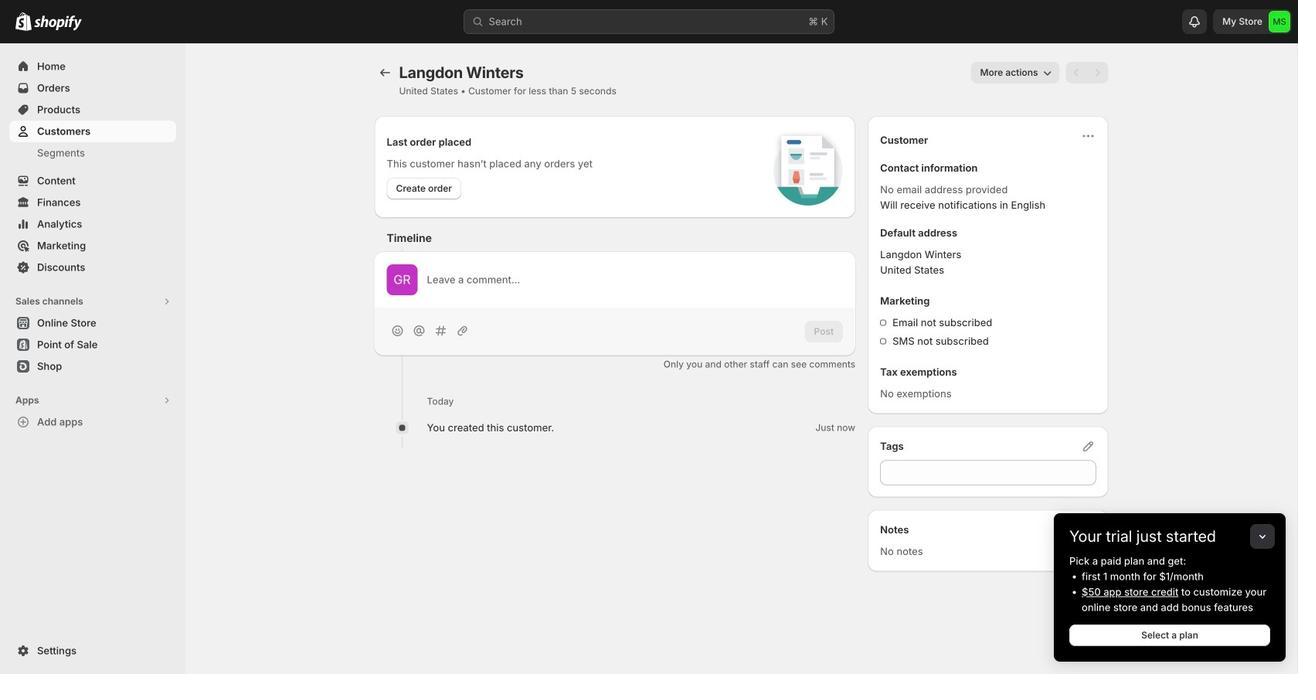 Task type: vqa. For each thing, say whether or not it's contained in the screenshot.
NEXT ICON
yes



Task type: locate. For each thing, give the bounding box(es) containing it.
shopify image
[[34, 15, 82, 31]]

my store image
[[1269, 11, 1291, 32]]

avatar with initials g r image
[[387, 264, 418, 295]]

next image
[[1090, 65, 1106, 80]]

None text field
[[881, 460, 1097, 485]]



Task type: describe. For each thing, give the bounding box(es) containing it.
previous image
[[1070, 65, 1085, 80]]

Leave a comment... text field
[[427, 272, 844, 288]]

shopify image
[[15, 12, 32, 31]]



